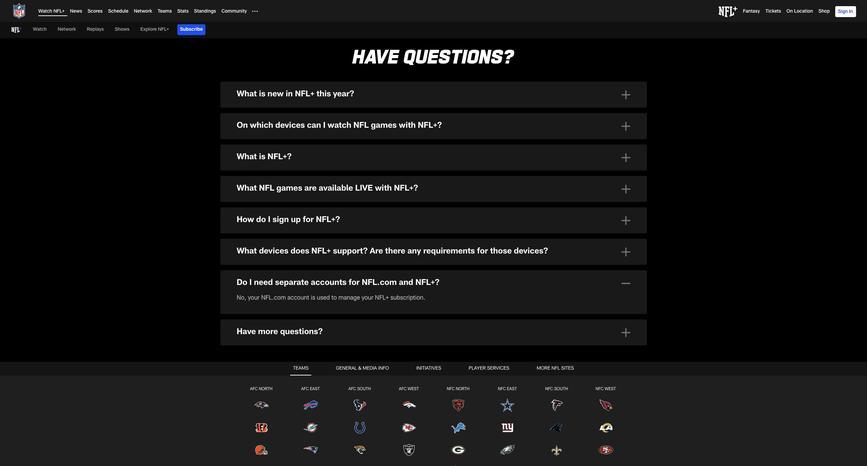 Task type: locate. For each thing, give the bounding box(es) containing it.
to view the list of supported devices, click here.
[[237, 206, 365, 213], [237, 301, 365, 307]]

to for second to view the list of supported devices, click here. link
[[237, 301, 243, 307]]

regular inside live out-of-market preseason games across supported devices live local and primetime regular season and postseason games on your phone or tablet. local games are the games that are available on tv in your local market. this season nfl network has eight live games and nfl network is available across supported devices
[[315, 223, 333, 229]]

east
[[310, 387, 320, 391], [507, 387, 517, 391]]

of- for live out-of-market preseason games across supported devices live local and primetime regular season and postseason games on your phone or tablet. local games are the games that are available on tv in your local market. this season nfl network has eight live games and nfl network is available across supported devices
[[271, 213, 279, 219]]

& inside live game audio (home, away, & national calls) for every game nfl library programming on-demand and ad-free ad-free game highlights nfl fantasy+ roster and waiver tools on your phone or tablet (new for 2023!)
[[330, 249, 335, 255]]

are
[[337, 138, 345, 144], [408, 150, 416, 157], [554, 150, 562, 157], [606, 150, 614, 157], [304, 185, 317, 193], [520, 223, 528, 229], [572, 223, 580, 229]]

to: for nfl+?
[[296, 170, 304, 176]]

live
[[487, 172, 496, 178], [344, 242, 353, 248], [308, 254, 317, 260], [331, 313, 340, 319]]

3 ad- from the top
[[248, 268, 257, 274]]

new england patriots image
[[303, 443, 318, 458]]

game inside nfl redzone (new for 2023!) game replays (full game, condensed game, and all-22 coaches film)
[[248, 273, 264, 280]]

0 vertical spatial from
[[367, 252, 379, 258]]

2 afc from the left
[[301, 387, 309, 391]]

nfl+ up how
[[237, 201, 251, 207]]

denver broncos image
[[401, 398, 416, 413]]

3 away, from the top
[[313, 249, 329, 255]]

houston texans image
[[352, 398, 367, 413]]

ad- up through
[[360, 220, 369, 226]]

started
[[455, 313, 475, 319]]

1 list from the top
[[269, 206, 277, 213]]

view for 2nd to view the list of supported devices, click here. link from the bottom
[[245, 206, 257, 213]]

1 if from the top
[[237, 185, 240, 191]]

to view the list of supported devices, click here. for 2nd to view the list of supported devices, click here. link from the bottom
[[237, 206, 365, 213]]

0 vertical spatial calls)
[[359, 148, 373, 154]]

in
[[849, 10, 853, 14], [237, 254, 242, 260]]

1 all- from the top
[[376, 211, 385, 217]]

https://www.nfl.com/legal/subscriptions_terms
[[237, 354, 364, 360]]

1 highlights from the top
[[286, 167, 312, 173]]

game down what is nfl+?
[[269, 167, 284, 173]]

0 horizontal spatial has
[[252, 276, 262, 282]]

at inside you can sign up for nfl+ at nfl.com/plus or through the nfl app on your mobile device, smart tv, or other connected device. from there, you can login to your nfl.com account or create a new nfl.com account, and then subscribe to nfl+.
[[306, 232, 311, 239]]

1 vertical spatial you
[[237, 345, 247, 351]]

2 all- from the top
[[376, 273, 385, 280]]

1 to from the top
[[237, 206, 243, 213]]

out- inside live out-of-market preseason games across supported devices live local and primetime regular season and postseason games on your phone or tablet. local games are the games that are available on tv in your local market. this season nfl network has eight live games and nfl network is available across supported devices
[[260, 213, 271, 219]]

of- inside live out-of-market preseason games live game audio (home, away, & national calls) for every game nfl library programming on-demand and ad-free ad-free game highlights
[[271, 138, 279, 144]]

1 south from the left
[[357, 387, 371, 391]]

2 nfl+ includes access to: from the top
[[237, 170, 304, 176]]

0 vertical spatial account
[[309, 242, 331, 248]]

2 (home, from the top
[[293, 211, 312, 217]]

0 vertical spatial (home,
[[293, 148, 312, 154]]

to view the list of supported devices, click here. up availability
[[237, 301, 365, 307]]

2 coaches from the top
[[394, 273, 416, 280]]

has up with nfl+ premium, you can access everything from nfl+, and:
[[318, 242, 327, 248]]

1 nfc from the left
[[447, 387, 455, 391]]

film) down if you have an nfl+ premium subscription, you also have access to nfl redzone and replays for preseason, regular season and postseason games across supported devices.
[[418, 211, 429, 217]]

(home, inside live local & primetime regular season and postseason games on your phone or tablet nfl network live out-of-market preseason games live game audio (home, away, & national calls) for every game nfl library programming on-demand and ad-free ad-free game highlights
[[293, 211, 312, 217]]

demand down with nfl+ premium, you can access everything from nfl+, and:
[[325, 258, 347, 265]]

west
[[408, 387, 419, 391], [605, 387, 616, 391]]

2 you from the top
[[237, 345, 247, 351]]

2 view from the top
[[245, 301, 257, 307]]

and
[[329, 119, 339, 125], [263, 150, 273, 157], [345, 150, 354, 157], [485, 150, 495, 157], [349, 157, 359, 163], [350, 182, 360, 188], [456, 185, 466, 191], [569, 185, 579, 191], [365, 211, 375, 217], [329, 220, 339, 226], [349, 220, 359, 226], [274, 223, 284, 229], [355, 223, 365, 229], [374, 242, 384, 248], [427, 242, 437, 248], [349, 258, 359, 265], [372, 264, 382, 270], [365, 273, 375, 280], [296, 276, 306, 282], [305, 278, 315, 284], [399, 279, 413, 287], [259, 288, 269, 295], [320, 313, 330, 319], [477, 313, 487, 319], [509, 313, 519, 319], [303, 345, 313, 351], [541, 345, 551, 351]]

0 vertical spatial condensed
[[315, 211, 345, 217]]

is inside live out-of-market preseason games across supported devices live local and primetime regular season and postseason games on your phone or tablet. local games are the games that are available on tv in your local market. this season nfl network has eight live games and nfl network is available across supported devices
[[422, 242, 426, 248]]

need
[[254, 279, 273, 287]]

game up the season,
[[399, 148, 414, 154]]

1 vertical spatial new
[[363, 242, 374, 248]]

nfc for nfc west
[[596, 387, 604, 391]]

1 horizontal spatial on
[[787, 9, 793, 14]]

2 to view the list of supported devices, click here. from the top
[[237, 301, 365, 307]]

1 (full from the top
[[286, 211, 295, 217]]

1 vertical spatial has
[[252, 276, 262, 282]]

on- down with nfl+ premium, you can access everything from nfl+, and:
[[316, 258, 325, 265]]

market. up does
[[291, 232, 311, 239]]

2 north from the left
[[456, 387, 470, 391]]

1 horizontal spatial i
[[268, 216, 270, 225]]

of- inside live local & primetime regular season and postseason games on your phone or tablet nfl network live out-of-market preseason games live game audio (home, away, & national calls) for every game nfl library programming on-demand and ad-free ad-free game highlights
[[271, 201, 279, 207]]

on for on location
[[787, 9, 793, 14]]

1 horizontal spatial have
[[353, 44, 399, 67]]

north for afc north
[[259, 387, 272, 391]]

navigation containing watch
[[0, 22, 867, 38]]

ad- inside live out-of-market preseason games live game audio (home, away, & national calls) for every game nfl library programming on-demand and ad-free ad-free game highlights
[[248, 167, 257, 173]]

at
[[250, 4, 257, 13], [306, 232, 311, 239], [315, 264, 320, 270], [450, 345, 455, 351]]

replays inside if you have an nfl+ premium subscription, you also have access to nfl redzone and replays for preseason, regular season and postseason games across supported devices.
[[468, 185, 487, 191]]

teams for the teams button
[[293, 366, 309, 371]]

replays link
[[84, 22, 107, 38]]

2 devices, from the top
[[314, 301, 336, 307]]

(new down app.
[[415, 278, 429, 284]]

out- for live out-of-market preseason games across supported devices live local and primetime regular season and postseason games on your phone or tablet. local games are the games that are available on tv in your local market. this season nfl network has eight live games and nfl network is available across supported devices
[[260, 213, 271, 219]]

highlights down how do i sign up for nfl+?
[[286, 230, 312, 236]]

to
[[237, 206, 243, 213], [237, 301, 243, 307]]

of- down nfl+ provides access to:
[[271, 213, 279, 219]]

highlights up the nfl+ premium includes access to: in the top left of the page
[[286, 167, 312, 173]]

0 vertical spatial in
[[849, 10, 853, 14]]

fantasy+
[[260, 278, 284, 284]]

list
[[269, 206, 277, 213], [269, 301, 277, 307]]

primetime inside live out-of-market preseason games across supported devices live local and primetime regular season and postseason games on your phone or tablet. local games are the games that are available on tv in your local market. this season nfl network has eight live games and nfl network is available across supported devices
[[286, 223, 313, 229]]

3 on- from the top
[[316, 258, 325, 265]]

0 vertical spatial film)
[[418, 211, 429, 217]]

2 what from the top
[[237, 153, 257, 162]]

of inside nfl redzone across supported devices full and condensed replays of every game across supported devices
[[322, 288, 327, 295]]

for inside live game audio (home, away, & national calls) for every game nfl library programming on-demand and ad-free ad-free game highlights nfl fantasy+ roster and waiver tools on your phone or tablet (new for 2023!)
[[431, 278, 440, 284]]

of for not
[[366, 387, 372, 393]]

market inside live out-of-market preseason games live game audio (home, away, & national calls) for every game nfl library programming on-demand and ad-free ad-free game highlights
[[279, 138, 297, 144]]

that inside live out-of-market preseason games across supported devices live local and primetime regular season and postseason games on your phone or tablet. local games are the games that are available on tv in your local market. this season nfl network has eight live games and nfl network is available across supported devices
[[560, 223, 570, 229]]

1 film) from the top
[[418, 211, 429, 217]]

teams link
[[158, 9, 172, 14]]

2 vertical spatial (home,
[[293, 249, 312, 255]]

ad- up the this
[[248, 230, 257, 236]]

2 ad- from the top
[[360, 220, 369, 226]]

market inside live out-of-market preseason games across supported devices live local and primetime regular season and postseason games on your phone or tablet. local games are the games that are available on tv in your local market. this season nfl network has eight live games and nfl network is available across supported devices
[[279, 213, 297, 219]]

1 horizontal spatial account
[[309, 242, 331, 248]]

0 vertical spatial faqs
[[410, 313, 424, 319]]

0 vertical spatial devices,
[[314, 206, 336, 213]]

2 film) from the top
[[418, 273, 429, 280]]

condensed up nfl.com/plus
[[315, 211, 345, 217]]

0 horizontal spatial south
[[357, 387, 371, 391]]

1 7+ from the top
[[270, 317, 277, 323]]

community link
[[221, 9, 247, 14]]

13+ right ios
[[259, 298, 270, 304]]

ad- inside live out-of-market preseason games live game audio (home, away, & national calls) for every game nfl library programming on-demand and ad-free ad-free game highlights
[[360, 157, 369, 163]]

demand
[[325, 157, 347, 163], [325, 220, 347, 226], [325, 258, 347, 265]]

2 programming from the top
[[278, 220, 314, 226]]

to left ios
[[237, 301, 243, 307]]

1 national from the top
[[336, 148, 358, 154]]

& down live out-of-market preseason games are generally available across supported devices.
[[330, 148, 335, 154]]

2 south from the left
[[554, 387, 568, 391]]

1 east from the left
[[310, 387, 320, 391]]

premium,
[[267, 252, 293, 258]]

in inside button
[[849, 10, 853, 14]]

full
[[248, 288, 257, 295]]

primetime inside live local & primetime regular season and postseason games on your phone or tablet nfl network live out-of-market preseason games live game audio (home, away, & national calls) for every game nfl library programming on-demand and ad-free ad-free game highlights
[[280, 182, 308, 188]]

1 vertical spatial calls)
[[359, 211, 373, 217]]

13+
[[259, 298, 270, 304], [263, 308, 273, 314]]

22 for nfl redzone (new for 2023!) game replays (full game, condensed game, and all-22 coaches film)
[[385, 273, 392, 280]]

year?
[[333, 91, 354, 99]]

0 vertical spatial game
[[248, 211, 264, 217]]

network up with nfl+ premium, you can access everything from nfl+, and:
[[293, 242, 316, 248]]

1 vertical spatial if
[[237, 387, 240, 393]]

north for nfc north
[[456, 387, 470, 391]]

postseason inside nfl redzone (new for 2023!) game replays (full game, condensed game, and all-22 coaches film) live local & primetime regular and postseason games on your phone or tablet nfl network (new for 2023!)
[[341, 220, 371, 226]]

network down an
[[260, 191, 283, 198]]

nfl inside live out-of-market preseason games live game audio (home, away, & national calls) for every game nfl library programming on-demand and ad-free ad-free game highlights
[[248, 157, 258, 163]]

1 coaches from the top
[[394, 211, 416, 217]]

faqs
[[410, 313, 424, 319], [287, 345, 301, 351]]

1 demand from the top
[[325, 157, 347, 163]]

calls) inside live game audio (home, away, & national calls) for every game nfl library programming on-demand and ad-free ad-free game highlights nfl fantasy+ roster and waiver tools on your phone or tablet (new for 2023!)
[[359, 249, 373, 255]]

0 vertical spatial if
[[237, 185, 240, 191]]

(new inside nfl redzone (new for 2023!) game replays (full game, condensed game, and all-22 coaches film)
[[286, 264, 300, 270]]

0 vertical spatial 22
[[385, 211, 392, 217]]

2 calls) from the top
[[359, 211, 373, 217]]

1 nfl+ includes access to: from the top
[[237, 107, 304, 113]]

2 nfc from the left
[[498, 387, 506, 391]]

nfl+ left news
[[53, 9, 65, 14]]

(full inside nfl redzone (new for 2023!) game replays (full game, condensed game, and all-22 coaches film)
[[286, 273, 295, 280]]

nfc up chicago bears icon
[[447, 387, 455, 391]]

east up the dallas cowboys image
[[507, 387, 517, 391]]

1 to view the list of supported devices, click here. from the top
[[237, 206, 365, 213]]

0 vertical spatial nfl+,
[[381, 252, 397, 258]]

2 to from the top
[[237, 301, 243, 307]]

1 horizontal spatial south
[[554, 387, 568, 391]]

2 ad- from the top
[[248, 230, 257, 236]]

game inside nfl redzone (new for 2023!) game replays (full game, condensed game, and all-22 coaches film) live local & primetime regular and postseason games on your phone or tablet nfl network (new for 2023!)
[[248, 211, 264, 217]]

nfl.com/plus
[[312, 232, 346, 239]]

free down are
[[369, 258, 379, 265]]

3 what from the top
[[237, 185, 257, 193]]

2 if from the top
[[237, 387, 240, 393]]

1 vertical spatial that
[[560, 223, 570, 229]]

access inside if you have an nfl+ premium subscription, you also have access to nfl redzone and replays for preseason, regular season and postseason games across supported devices.
[[391, 185, 410, 191]]

for down requirements
[[431, 278, 440, 284]]

2 (full from the top
[[286, 273, 295, 280]]

all- for nfl redzone (new for 2023!) game replays (full game, condensed game, and all-22 coaches film)
[[376, 273, 385, 280]]

0 vertical spatial provides
[[252, 201, 275, 207]]

nfl+?
[[418, 122, 442, 130], [268, 153, 292, 162], [394, 185, 418, 193], [316, 216, 340, 225], [415, 279, 440, 287]]

east for afc east
[[310, 387, 320, 391]]

2 list from the top
[[269, 301, 277, 307]]

redzone inside nfl redzone (new for 2023!) game replays (full game, condensed game, and all-22 coaches film) live local & primetime regular and postseason games on your phone or tablet nfl network (new for 2023!)
[[260, 201, 284, 207]]

1 horizontal spatial north
[[456, 387, 470, 391]]

0 vertical spatial nfl+ includes access to:
[[237, 107, 304, 113]]

nfl+ right explore
[[158, 27, 169, 32]]

2 west from the left
[[605, 387, 616, 391]]

navigation
[[0, 22, 867, 38], [0, 376, 867, 466]]

nfl+ includes access to: for new
[[237, 107, 304, 113]]

premium for provides
[[252, 267, 277, 273]]

redzone inside if you have an nfl+ premium subscription, you also have access to nfl redzone and replays for preseason, regular season and postseason games across supported devices.
[[431, 185, 455, 191]]

1 vertical spatial on-
[[316, 220, 325, 226]]

0 vertical spatial has
[[318, 242, 327, 248]]

tablet inside nfl redzone (new for 2023!) game replays (full game, condensed game, and all-22 coaches film) live local & primetime regular and postseason games on your phone or tablet nfl network (new for 2023!)
[[440, 220, 455, 226]]

devices,
[[314, 206, 336, 213], [314, 301, 336, 307]]

out- for live out-of-market preseason games live game audio (home, away, & national calls) for every game nfl library programming on-demand and ad-free ad-free game highlights
[[260, 138, 271, 144]]

1 horizontal spatial new
[[363, 242, 374, 248]]

to inside if you have an nfl+ premium subscription, you also have access to nfl redzone and replays for preseason, regular season and postseason games across supported devices.
[[411, 185, 417, 191]]

of- down across supported
[[271, 201, 279, 207]]

1 vertical spatial library
[[260, 220, 277, 226]]

san francisco 49ers image
[[598, 443, 613, 458]]

web
[[302, 264, 313, 270]]

replays inside nfl redzone (new for 2023!) game replays (full game, condensed game, and all-22 coaches film)
[[265, 273, 284, 280]]

ad- inside live game audio (home, away, & national calls) for every game nfl library programming on-demand and ad-free ad-free game highlights nfl fantasy+ roster and waiver tools on your phone or tablet (new for 2023!)
[[360, 258, 369, 265]]

to view the list of supported devices, click here. link up availability
[[237, 301, 365, 307]]

redzone for nfl redzone across supported devices full and condensed replays of every game across supported devices
[[260, 279, 284, 285]]

0 vertical spatial (full
[[286, 211, 295, 217]]

1 vertical spatial to
[[237, 301, 243, 307]]

here. for 2nd to view the list of supported devices, click here. link from the bottom
[[352, 206, 365, 213]]

can up the 'with'
[[237, 242, 246, 248]]

coaches for nfl redzone (new for 2023!) game replays (full game, condensed game, and all-22 coaches film) live local & primetime regular and postseason games on your phone or tablet nfl network (new for 2023!)
[[394, 211, 416, 217]]

nfc west
[[596, 387, 616, 391]]

0 horizontal spatial tv
[[248, 232, 255, 239]]

2 highlights from the top
[[286, 230, 312, 236]]

2 7+ from the top
[[270, 327, 277, 333]]

chiefs at ravens
[[223, 4, 288, 13]]

0 vertical spatial to
[[237, 206, 243, 213]]

to up how
[[237, 206, 243, 213]]

out- inside live out-of-market preseason games live game audio (home, away, & national calls) for every game nfl library programming on-demand and ad-free ad-free game highlights
[[260, 138, 271, 144]]

(full right the fantasy+
[[286, 273, 295, 280]]

1 west from the left
[[408, 387, 419, 391]]

1 north from the left
[[259, 387, 272, 391]]

tablet up "mobile"
[[440, 220, 455, 226]]

you inside you can sign up for nfl+ at nfl.com/plus or through the nfl app on your mobile device, smart tv, or other connected device. from there, you can login to your nfl.com account or create a new nfl.com account, and then subscribe to nfl+.
[[237, 232, 247, 239]]

0 horizontal spatial network link
[[55, 22, 79, 38]]

afc for afc east
[[301, 387, 309, 391]]

new york giants image
[[500, 420, 515, 435]]

device,
[[454, 232, 473, 239]]

0 vertical spatial i
[[323, 122, 326, 130]]

1 vertical spatial network link
[[55, 22, 79, 38]]

for left tvos
[[237, 313, 245, 319]]

postseason
[[341, 119, 371, 125], [356, 150, 387, 157], [361, 182, 392, 188], [581, 185, 611, 191], [341, 220, 371, 226], [367, 223, 398, 229]]

1 navigation from the top
[[0, 22, 867, 38]]

i up full
[[249, 279, 252, 287]]

your inside nfl redzone (new for 2023!) game replays (full game, condensed game, and all-22 coaches film) live local & primetime regular and postseason games on your phone or tablet nfl network (new for 2023!)
[[401, 220, 413, 226]]

0 vertical spatial eight
[[472, 172, 485, 178]]

nfl+ inside explore nfl+ link
[[158, 27, 169, 32]]

0 vertical spatial you
[[237, 232, 247, 239]]

if inside if you have an nfl+ premium subscription, you also have access to nfl redzone and replays for preseason, regular season and postseason games across supported devices.
[[237, 185, 240, 191]]

1 22 from the top
[[385, 211, 392, 217]]

network inside live local & primetime regular season and postseason games on your phone or tablet nfl network live out-of-market preseason games live game audio (home, away, & national calls) for every game nfl library programming on-demand and ad-free ad-free game highlights
[[260, 191, 283, 198]]

1 vertical spatial on
[[237, 122, 248, 130]]

0 vertical spatial ad-
[[248, 167, 257, 173]]

0 vertical spatial market.
[[299, 160, 319, 166]]

across up through
[[348, 213, 365, 219]]

baltimore ravens image
[[254, 398, 269, 413]]

0 vertical spatial teams
[[158, 9, 172, 14]]

you left find
[[237, 345, 247, 351]]

north down xbox
[[259, 387, 272, 391]]

new
[[268, 91, 284, 99], [363, 242, 374, 248]]

initiatives button
[[414, 362, 444, 376]]

more
[[537, 366, 550, 371]]

0 horizontal spatial that
[[560, 223, 570, 229]]

2 here. from the top
[[352, 301, 365, 307]]

watch up the watch link
[[38, 9, 52, 14]]

1 to view the list of supported devices, click here. link from the top
[[237, 206, 365, 213]]

condensed down nfl+ is available on the web at www.nfl.com/plus and in the nfl app.
[[315, 273, 345, 280]]

banner
[[0, 0, 867, 38]]

1 vertical spatial faqs
[[287, 345, 301, 351]]

nfl redzone (new for 2023!) game replays (full game, condensed game, and all-22 coaches film) live local & primetime regular and postseason games on your phone or tablet nfl network (new for 2023!)
[[248, 201, 455, 236]]

1 vertical spatial teams
[[293, 366, 309, 371]]

across
[[397, 138, 415, 144], [304, 172, 322, 178], [348, 213, 365, 219], [453, 242, 471, 248], [415, 254, 432, 260], [286, 279, 303, 285], [361, 288, 379, 295]]

at right us
[[450, 345, 455, 351]]

for inside if you have an nfl+ premium subscription, you also have access to nfl redzone and replays for preseason, regular season and postseason games across supported devices.
[[488, 185, 496, 191]]

network link down news link
[[55, 22, 79, 38]]

stats
[[177, 9, 189, 14]]

1 vertical spatial nfl+,
[[373, 267, 389, 273]]

primetime
[[280, 119, 308, 125], [275, 150, 302, 157], [280, 182, 308, 188], [280, 220, 308, 226], [286, 223, 313, 229]]

postseason inside live local & primetime regular season and postseason games on your phone or tablet nfl network live out-of-market preseason games live game audio (home, away, & national calls) for every game nfl library programming on-demand and ad-free ad-free game highlights
[[361, 182, 392, 188]]

1 (home, from the top
[[293, 148, 312, 154]]

games inside if you have an nfl+ premium subscription, you also have access to nfl redzone and replays for preseason, regular season and postseason games across supported devices.
[[237, 194, 255, 200]]

in left addition,
[[237, 254, 242, 260]]

in inside live out-of-market preseason games across supported devices live local and primetime regular season and postseason games on your phone or tablet. local games are the games that are available on tv in your local market. this season nfl network has eight live games and nfl network is available across supported devices
[[257, 232, 261, 239]]

phone inside live local & primetime regular season and postseason games on your phone or tablet nfl network live out-of-market preseason games live game audio (home, away, & national calls) for every game nfl library programming on-demand and ad-free ad-free game highlights
[[435, 182, 452, 188]]

more for details
[[247, 313, 261, 319]]

conditions,
[[553, 345, 583, 351]]

2 vertical spatial ad-
[[248, 268, 257, 274]]

library
[[260, 157, 277, 163], [260, 220, 277, 226], [260, 258, 277, 265]]

market. inside live out-of-market preseason games across supported devices live local and primetime regular season and postseason games on your phone or tablet. local games are the games that are available on tv in your local market. this season nfl network has eight live games and nfl network is available across supported devices
[[291, 232, 311, 239]]

of- for live out-of-market preseason games are generally available across supported devices.
[[260, 138, 268, 144]]

of- for live out-of-market preseason games live game audio (home, away, & national calls) for every game nfl library programming on-demand and ad-free ad-free game highlights
[[271, 138, 279, 144]]

new inside you can sign up for nfl+ at nfl.com/plus or through the nfl app on your mobile device, smart tv, or other connected device. from there, you can login to your nfl.com account or create a new nfl.com account, and then subscribe to nfl+.
[[363, 242, 374, 248]]

nfc
[[447, 387, 455, 391], [498, 387, 506, 391], [545, 387, 553, 391], [596, 387, 604, 391]]

1 library from the top
[[260, 157, 277, 163]]

south
[[357, 387, 371, 391], [554, 387, 568, 391]]

0 vertical spatial to view the list of supported devices, click here.
[[237, 206, 365, 213]]

view
[[245, 206, 257, 213], [245, 301, 257, 307]]

1 ad- from the top
[[248, 167, 257, 173]]

2 demand from the top
[[325, 220, 347, 226]]

3 (home, from the top
[[293, 249, 312, 255]]

is down addition,
[[252, 264, 257, 270]]

carolina panthers image
[[549, 420, 564, 435]]

2 vertical spatial on-
[[316, 258, 325, 265]]

nfl+ inside you can sign up for nfl+ at nfl.com/plus or through the nfl app on your mobile device, smart tv, or other connected device. from there, you can login to your nfl.com account or create a new nfl.com account, and then subscribe to nfl+.
[[290, 232, 304, 239]]

you inside you can find more faqs and answers here https://support.nfl.com/ or email us at support@nfl.com  for full terms and conditions, visit https://www.nfl.com/legal/subscriptions_terms
[[237, 345, 247, 351]]

to view the list of supported devices, click here. for second to view the list of supported devices, click here. link
[[237, 301, 365, 307]]

devices. up only on the right top of the page
[[445, 138, 468, 144]]

1 vertical spatial list
[[269, 301, 277, 307]]

1 vertical spatial devices.
[[304, 194, 326, 200]]

0 vertical spatial all-
[[376, 211, 385, 217]]

of up used
[[322, 288, 327, 295]]

watch
[[328, 122, 351, 130]]

3 nfc from the left
[[545, 387, 553, 391]]

& right an
[[274, 182, 279, 188]]

highlights
[[286, 167, 312, 173], [286, 230, 312, 236], [286, 268, 312, 274]]

ad- down addition,
[[248, 268, 257, 274]]

nfl+ includes access to: up "which" at the left top of page
[[237, 107, 304, 113]]

4 what from the top
[[237, 248, 257, 256]]

is right 'any'
[[422, 242, 426, 248]]

1 vertical spatial view
[[245, 301, 257, 307]]

primetime for live local & primetime regular season and postseason games on your phone or tablet nfl network live out-of-market preseason games live game audio (home, away, & national calls) for every game nfl library programming on-demand and ad-free ad-free game highlights
[[280, 182, 308, 188]]

for inside nfl redzone (new for 2023!) game replays (full game, condensed game, and all-22 coaches film) live local & primetime regular and postseason games on your phone or tablet nfl network (new for 2023!)
[[300, 230, 310, 236]]

3 demand from the top
[[325, 258, 347, 265]]

0 horizontal spatial north
[[259, 387, 272, 391]]

1 vertical spatial to view the list of supported devices, click here.
[[237, 301, 365, 307]]

regular inside nfl redzone (new for 2023!) game replays (full game, condensed game, and all-22 coaches film) live local & primetime regular and postseason games on your phone or tablet nfl network (new for 2023!)
[[309, 220, 328, 226]]

3 national from the top
[[336, 249, 358, 255]]

2 on- from the top
[[316, 220, 325, 226]]

on inside live game audio (home, away, & national calls) for every game nfl library programming on-demand and ad-free ad-free game highlights nfl fantasy+ roster and waiver tools on your phone or tablet (new for 2023!)
[[351, 278, 358, 284]]

programming inside live local & primetime regular season and postseason games on your phone or tablet nfl network live out-of-market preseason games live game audio (home, away, & national calls) for every game nfl library programming on-demand and ad-free ad-free game highlights
[[278, 220, 314, 226]]

tv inside live out-of-market preseason games across supported devices live local and primetime regular season and postseason games on your phone or tablet. local games are the games that are available on tv in your local market. this season nfl network has eight live games and nfl network is available across supported devices
[[248, 232, 255, 239]]

1 calls) from the top
[[359, 148, 373, 154]]

see
[[389, 313, 398, 319]]

have for have questions?
[[353, 44, 399, 67]]

apple
[[275, 308, 290, 314]]

game up manage
[[345, 288, 360, 295]]

market for live out-of-market preseason games across supported devices live local and primetime regular season and postseason games on your phone or tablet. local games are the games that are available on tv in your local market. this season nfl network has eight live games and nfl network is available across supported devices
[[279, 213, 297, 219]]

view up how
[[245, 206, 257, 213]]

with
[[237, 252, 249, 258]]

tablet up subscription.
[[398, 278, 413, 284]]

0 horizontal spatial west
[[408, 387, 419, 391]]

list down across supported
[[269, 206, 277, 213]]

devices:
[[381, 276, 404, 282]]

4 nfc from the left
[[596, 387, 604, 391]]

footer
[[0, 362, 867, 466]]

here
[[338, 345, 350, 351]]

2 library from the top
[[260, 220, 277, 226]]

provides up do
[[252, 201, 275, 207]]

of for live
[[377, 254, 382, 260]]

1 ad- from the top
[[360, 157, 369, 163]]

1 on- from the top
[[316, 157, 325, 163]]

2 vertical spatial tv
[[292, 308, 299, 314]]

location
[[794, 9, 813, 14]]

from up following on the bottom of page
[[359, 267, 372, 273]]

1 have from the left
[[253, 185, 266, 191]]

0 vertical spatial programming
[[278, 157, 314, 163]]

(full for nfl redzone (new for 2023!) game replays (full game, condensed game, and all-22 coaches film) live local & primetime regular and postseason games on your phone or tablet nfl network (new for 2023!)
[[286, 211, 295, 217]]

library down premium,
[[260, 258, 277, 265]]

ad- inside live game audio (home, away, & national calls) for every game nfl library programming on-demand and ad-free ad-free game highlights nfl fantasy+ roster and waiver tools on your phone or tablet (new for 2023!)
[[248, 268, 257, 274]]

afc south
[[349, 387, 371, 391]]

demand inside live out-of-market preseason games live game audio (home, away, & national calls) for every game nfl library programming on-demand and ad-free ad-free game highlights
[[325, 157, 347, 163]]

watch for watch
[[33, 27, 47, 32]]

for
[[300, 230, 310, 236], [431, 278, 440, 284], [237, 313, 245, 319], [504, 345, 513, 351]]

minnesota vikings image
[[451, 465, 466, 466]]

you inside you can sign up for nfl+ at nfl.com/plus or through the nfl app on your mobile device, smart tv, or other connected device. from there, you can login to your nfl.com account or create a new nfl.com account, and then subscribe to nfl+.
[[608, 232, 617, 239]]

2 away, from the top
[[313, 211, 329, 217]]

game for nfl redzone (new for 2023!) game replays (full game, condensed game, and all-22 coaches film) live local & primetime regular and postseason games on your phone or tablet nfl network (new for 2023!)
[[248, 211, 264, 217]]

1 you from the top
[[237, 232, 247, 239]]

premium
[[291, 185, 315, 191], [252, 189, 277, 195], [252, 267, 277, 273]]

generally
[[347, 138, 371, 144]]

how do i sign up for nfl+?
[[237, 216, 340, 225]]

primetime for live local and primetime regular season and postseason games are available only on phones and tablets. local games are the games that are available on tv in your market.
[[275, 150, 302, 157]]

2 vertical spatial ad-
[[360, 258, 369, 265]]

1 vertical spatial film)
[[418, 273, 429, 280]]

is up an
[[273, 172, 278, 178]]

watch down the watch nfl+
[[33, 27, 47, 32]]

i left watch
[[323, 122, 326, 130]]

provides up web
[[284, 254, 307, 260]]

22 for nfl redzone (new for 2023!) game replays (full game, condensed game, and all-22 coaches film) live local & primetime regular and postseason games on your phone or tablet nfl network (new for 2023!)
[[385, 211, 392, 217]]

for more details on availability and live coverage, please see the faqs on getting started and access and content.
[[237, 313, 544, 319]]

stats link
[[177, 9, 189, 14]]

2 east from the left
[[507, 387, 517, 391]]

optimized
[[308, 276, 334, 282]]

1 game from the top
[[248, 211, 264, 217]]

1 vertical spatial nfl+ includes access to:
[[237, 170, 304, 176]]

1 vertical spatial condensed
[[315, 273, 345, 280]]

afc up the denver broncos image
[[399, 387, 407, 391]]

demand up nfl.com/plus
[[325, 220, 347, 226]]

&
[[274, 119, 279, 125], [330, 148, 335, 154], [274, 182, 279, 188], [330, 211, 335, 217], [274, 220, 279, 226], [330, 249, 335, 255], [358, 366, 362, 371]]

0 horizontal spatial east
[[310, 387, 320, 391]]

0 vertical spatial list
[[269, 206, 277, 213]]

22 inside nfl redzone (new for 2023!) game replays (full game, condensed game, and all-22 coaches film)
[[385, 273, 392, 280]]

if
[[237, 185, 240, 191], [237, 387, 240, 393]]

3 calls) from the top
[[359, 249, 373, 255]]

1 horizontal spatial east
[[507, 387, 517, 391]]

0 vertical spatial have
[[353, 44, 399, 67]]

tv up phone
[[292, 308, 299, 314]]

0 vertical spatial here.
[[352, 206, 365, 213]]

3 ad- from the top
[[360, 258, 369, 265]]

programming up the nfl+ premium includes access to: in the top left of the page
[[278, 157, 314, 163]]

1 view from the top
[[245, 206, 257, 213]]

2 national from the top
[[336, 211, 358, 217]]

includes
[[252, 107, 275, 113], [252, 170, 275, 176], [448, 172, 470, 178], [278, 189, 301, 195]]

1 vertical spatial (full
[[286, 273, 295, 280]]

0 vertical spatial coaches
[[394, 211, 416, 217]]

0 vertical spatial away,
[[313, 148, 329, 154]]

1 here. from the top
[[352, 206, 365, 213]]

condensed for nfl redzone (new for 2023!) game replays (full game, condensed game, and all-22 coaches film)
[[315, 273, 345, 280]]

info
[[378, 366, 389, 371]]

0 vertical spatial sign
[[273, 216, 289, 225]]

1 click from the top
[[338, 206, 350, 213]]

& up nfl.com/plus
[[330, 211, 335, 217]]

(home, inside live game audio (home, away, & national calls) for every game nfl library programming on-demand and ad-free ad-free game highlights nfl fantasy+ roster and waiver tools on your phone or tablet (new for 2023!)
[[293, 249, 312, 255]]

highlights inside live out-of-market preseason games live game audio (home, away, & national calls) for every game nfl library programming on-demand and ad-free ad-free game highlights
[[286, 167, 312, 173]]

your inside live local & primetime regular season and postseason games on your phone or tablet nfl network live out-of-market preseason games live game audio (home, away, & national calls) for every game nfl library programming on-demand and ad-free ad-free game highlights
[[422, 182, 433, 188]]

0 vertical spatial highlights
[[286, 167, 312, 173]]

watch inside navigation
[[33, 27, 47, 32]]

1 android from the top
[[248, 317, 269, 323]]

detroit lions image
[[451, 420, 466, 435]]

2 horizontal spatial i
[[323, 122, 326, 130]]

library inside live game audio (home, away, & national calls) for every game nfl library programming on-demand and ad-free ad-free game highlights nfl fantasy+ roster and waiver tools on your phone or tablet (new for 2023!)
[[260, 258, 277, 265]]

the inside live local and primetime regular season and postseason games are available only on phones and tablets. local games are the games that are available on tv in your market.
[[564, 150, 572, 157]]

2 navigation from the top
[[0, 376, 867, 466]]

3 programming from the top
[[278, 258, 314, 265]]

south for afc south
[[357, 387, 371, 391]]

email
[[425, 345, 440, 351]]

1 vertical spatial from
[[359, 267, 372, 273]]

for inside nfl redzone (new for 2023!) game replays (full game, condensed game, and all-22 coaches film) live local & primetime regular and postseason games on your phone or tablet nfl network (new for 2023!)
[[302, 201, 310, 207]]

every inside live out-of-market preseason games live game audio (home, away, & national calls) for every game nfl library programming on-demand and ad-free ad-free game highlights
[[383, 148, 397, 154]]

nfc for nfc east
[[498, 387, 506, 391]]

22 inside nfl redzone (new for 2023!) game replays (full game, condensed game, and all-22 coaches film) live local & primetime regular and postseason games on your phone or tablet nfl network (new for 2023!)
[[385, 211, 392, 217]]

(full for nfl redzone (new for 2023!) game replays (full game, condensed game, and all-22 coaches film)
[[286, 273, 295, 280]]

1 afc from the left
[[250, 387, 258, 391]]

also
[[364, 185, 375, 191]]

you
[[237, 232, 247, 239], [237, 345, 247, 351]]

you for how do i sign up for nfl+?
[[237, 232, 247, 239]]

1 what from the top
[[237, 91, 257, 99]]

can up roku
[[249, 345, 258, 351]]

condensed down the separate
[[270, 288, 300, 295]]

0 vertical spatial to view the list of supported devices, click here. link
[[237, 206, 365, 213]]

1 programming from the top
[[278, 157, 314, 163]]

up inside you can sign up for nfl+ at nfl.com/plus or through the nfl app on your mobile device, smart tv, or other connected device. from there, you can login to your nfl.com account or create a new nfl.com account, and then subscribe to nfl+.
[[273, 232, 279, 239]]

all- inside nfl redzone (new for 2023!) game replays (full game, condensed game, and all-22 coaches film)
[[376, 273, 385, 280]]

on- inside live game audio (home, away, & national calls) for every game nfl library programming on-demand and ad-free ad-free game highlights nfl fantasy+ roster and waiver tools on your phone or tablet (new for 2023!)
[[316, 258, 325, 265]]

3 afc from the left
[[349, 387, 356, 391]]

game down how do i sign up for nfl+?
[[269, 230, 284, 236]]

nfl+ provides access to:
[[237, 201, 304, 207]]

and:
[[398, 252, 410, 258], [391, 267, 403, 273]]

nfl inside you can sign up for nfl+ at nfl.com/plus or through the nfl app on your mobile device, smart tv, or other connected device. from there, you can login to your nfl.com account or create a new nfl.com account, and then subscribe to nfl+.
[[387, 232, 398, 239]]

national inside live local & primetime regular season and postseason games on your phone or tablet nfl network live out-of-market preseason games live game audio (home, away, & national calls) for every game nfl library programming on-demand and ad-free ad-free game highlights
[[336, 211, 358, 217]]

or inside live game audio (home, away, & national calls) for every game nfl library programming on-demand and ad-free ad-free game highlights nfl fantasy+ roster and waiver tools on your phone or tablet (new for 2023!)
[[391, 278, 397, 284]]

tab list
[[0, 362, 867, 466]]

primetime for live local & primetime regular and postseason games on your phone or tablet
[[280, 119, 308, 125]]

(new up roster
[[286, 264, 300, 270]]

eight inside live out-of-market preseason games across supported devices live local and primetime regular season and postseason games on your phone or tablet. local games are the games that are available on tv in your local market. this season nfl network has eight live games and nfl network is available across supported devices
[[329, 242, 342, 248]]

0 horizontal spatial have
[[237, 328, 256, 337]]

2 22 from the top
[[385, 273, 392, 280]]

1 horizontal spatial west
[[605, 387, 616, 391]]

tv up an
[[270, 160, 277, 166]]

teams down https://www.nfl.com/legal/subscriptions_terms
[[293, 366, 309, 371]]

0 horizontal spatial faqs
[[287, 345, 301, 351]]

following
[[355, 276, 380, 282]]

provides up tested
[[278, 267, 301, 273]]

what for what is nfl+?
[[237, 153, 257, 162]]

for up does
[[300, 230, 310, 236]]

access
[[276, 107, 295, 113], [276, 170, 295, 176], [391, 185, 410, 191], [302, 189, 321, 195], [277, 201, 295, 207], [317, 252, 336, 258], [302, 267, 321, 273]]

1 away, from the top
[[313, 148, 329, 154]]

2 game from the top
[[248, 273, 264, 280]]

have
[[353, 44, 399, 67], [237, 328, 256, 337]]

away, inside live out-of-market preseason games live game audio (home, away, & national calls) for every game nfl library programming on-demand and ad-free ad-free game highlights
[[313, 148, 329, 154]]

national inside live out-of-market preseason games live game audio (home, away, & national calls) for every game nfl library programming on-demand and ad-free ad-free game highlights
[[336, 148, 358, 154]]

2 click from the top
[[338, 301, 350, 307]]

list for 2nd to view the list of supported devices, click here. link from the bottom
[[269, 206, 277, 213]]

network down app
[[398, 242, 420, 248]]

coaches for nfl redzone (new for 2023!) game replays (full game, condensed game, and all-22 coaches film)
[[394, 273, 416, 280]]

1 devices, from the top
[[314, 206, 336, 213]]

cleveland browns image
[[254, 443, 269, 458]]

1 vertical spatial to view the list of supported devices, click here. link
[[237, 301, 365, 307]]

calls)
[[359, 148, 373, 154], [359, 211, 373, 217], [359, 249, 373, 255]]

be
[[402, 387, 408, 393]]

2 horizontal spatial tv
[[292, 308, 299, 314]]

nfl inside if you have an nfl+ premium subscription, you also have access to nfl redzone and replays for preseason, regular season and postseason games across supported devices.
[[418, 185, 429, 191]]

ad- down a
[[360, 258, 369, 265]]

3 highlights from the top
[[286, 268, 312, 274]]

3 library from the top
[[260, 258, 277, 265]]

phone inside live game audio (home, away, & national calls) for every game nfl library programming on-demand and ad-free ad-free game highlights nfl fantasy+ roster and waiver tools on your phone or tablet (new for 2023!)
[[373, 278, 390, 284]]

1 vertical spatial programming
[[278, 220, 314, 226]]

on- inside live local & primetime regular season and postseason games on your phone or tablet nfl network live out-of-market preseason games live game audio (home, away, & national calls) for every game nfl library programming on-demand and ad-free ad-free game highlights
[[316, 220, 325, 226]]

availability
[[290, 313, 318, 319]]

only
[[443, 150, 454, 157]]

programming up does
[[278, 220, 314, 226]]

2 vertical spatial condensed
[[270, 288, 300, 295]]

here. for second to view the list of supported devices, click here. link
[[352, 301, 365, 307]]

1 vertical spatial all-
[[376, 273, 385, 280]]

free
[[369, 157, 379, 163], [257, 167, 267, 173], [369, 220, 379, 226], [257, 230, 267, 236], [369, 258, 379, 265], [257, 268, 267, 274]]

0 vertical spatial navigation
[[0, 22, 867, 38]]

replays
[[87, 27, 104, 32]]

network link
[[134, 9, 152, 14], [55, 22, 79, 38]]

4 afc from the left
[[399, 387, 407, 391]]

1 vertical spatial (home,
[[293, 211, 312, 217]]

0 horizontal spatial up
[[273, 232, 279, 239]]

0 vertical spatial view
[[245, 206, 257, 213]]

south up houston texans image
[[357, 387, 371, 391]]



Task type: describe. For each thing, give the bounding box(es) containing it.
& inside button
[[358, 366, 362, 371]]

on- inside live out-of-market preseason games live game audio (home, away, & national calls) for every game nfl library programming on-demand and ad-free ad-free game highlights
[[316, 157, 325, 163]]

film) for nfl redzone (new for 2023!) game replays (full game, condensed game, and all-22 coaches film)
[[418, 273, 429, 280]]

what for what nfl games are available live with nfl+?
[[237, 185, 257, 193]]

los angeles rams image
[[598, 420, 613, 435]]

click for 2nd to view the list of supported devices, click here. link from the bottom
[[338, 206, 350, 213]]

free down what is nfl+?
[[257, 167, 267, 173]]

tvos
[[248, 308, 261, 314]]

chicago bears image
[[451, 398, 466, 413]]

fantasy link
[[743, 9, 760, 14]]

nfl+ up do
[[237, 267, 251, 273]]

live local & primetime regular season and postseason games on your phone or tablet nfl network live out-of-market preseason games live game audio (home, away, & national calls) for every game nfl library programming on-demand and ad-free ad-free game highlights
[[248, 182, 475, 236]]

that inside live local and primetime regular season and postseason games are available only on phones and tablets. local games are the games that are available on tv in your market.
[[593, 150, 604, 157]]

supported down then
[[434, 254, 461, 260]]

your inside live local and primetime regular season and postseason games are available only on phones and tablets. local games are the games that are available on tv in your market.
[[285, 160, 297, 166]]

game down login
[[260, 249, 275, 255]]

afc for afc north
[[250, 387, 258, 391]]

sites
[[561, 366, 574, 371]]

of for devices
[[322, 288, 327, 295]]

free down do
[[257, 230, 267, 236]]

away, inside live game audio (home, away, & national calls) for every game nfl library programming on-demand and ad-free ad-free game highlights nfl fantasy+ roster and waiver tools on your phone or tablet (new for 2023!)
[[313, 249, 329, 255]]

2023!) down what nfl games are available live with nfl+?
[[312, 201, 330, 207]]

live down no, your nfl.com account is used to manage your nfl+ subscription.
[[331, 313, 340, 319]]

sign inside you can sign up for nfl+ at nfl.com/plus or through the nfl app on your mobile device, smart tv, or other connected device. from there, you can login to your nfl.com account or create a new nfl.com account, and then subscribe to nfl+.
[[260, 232, 271, 239]]

nfl+? down the season,
[[394, 185, 418, 193]]

(new down how do i sign up for nfl+?
[[284, 230, 299, 236]]

philadelphia eagles image
[[500, 443, 515, 458]]

what for what is new in nfl+ this year?
[[237, 91, 257, 99]]

is up "which" at the left top of page
[[259, 91, 265, 99]]

tablet up only on the right top of the page
[[440, 119, 455, 125]]

standings link
[[194, 9, 216, 14]]

afc west
[[399, 387, 419, 391]]

postseason inside live local and primetime regular season and postseason games are available only on phones and tablets. local games are the games that are available on tv in your market.
[[356, 150, 387, 157]]

view for second to view the list of supported devices, click here. link
[[245, 301, 257, 307]]

nfl shield image
[[11, 3, 27, 19]]

regular inside if you have an nfl+ premium subscription, you also have access to nfl redzone and replays for preseason, regular season and postseason games across supported devices.
[[528, 185, 547, 191]]

all- for nfl redzone (new for 2023!) game replays (full game, condensed game, and all-22 coaches film) live local & primetime regular and postseason games on your phone or tablet nfl network (new for 2023!)
[[376, 211, 385, 217]]

can left watch
[[307, 122, 321, 130]]

1 horizontal spatial faqs
[[410, 313, 424, 319]]

2 vertical spatial devices.
[[463, 254, 485, 260]]

content.
[[521, 313, 544, 319]]

you left also
[[353, 185, 363, 191]]

regular inside live local & primetime regular season and postseason games on your phone or tablet nfl network live out-of-market preseason games live game audio (home, away, & national calls) for every game nfl library programming on-demand and ad-free ad-free game highlights
[[309, 182, 328, 188]]

preseason,
[[497, 185, 527, 191]]

film) for nfl redzone (new for 2023!) game replays (full game, condensed game, and all-22 coaches film) live local & primetime regular and postseason games on your phone or tablet nfl network (new for 2023!)
[[418, 211, 429, 217]]

on location link
[[787, 9, 813, 14]]

0 horizontal spatial account
[[287, 295, 309, 301]]

explore
[[140, 27, 157, 32]]

access and content. link
[[488, 313, 544, 319]]

nfl+ up 'please'
[[375, 295, 389, 301]]

nfc for nfc south
[[545, 387, 553, 391]]

and inside you can sign up for nfl+ at nfl.com/plus or through the nfl app on your mobile device, smart tv, or other connected device. from there, you can login to your nfl.com account or create a new nfl.com account, and then subscribe to nfl+.
[[427, 242, 437, 248]]

to for 2nd to view the list of supported devices, click here. link from the bottom
[[237, 206, 243, 213]]

nfl+ down the 'with'
[[237, 264, 251, 270]]

game inside nfl redzone across supported devices full and condensed replays of every game across supported devices
[[345, 288, 360, 295]]

game down "which" at the left top of page
[[260, 148, 275, 154]]

calls) inside live out-of-market preseason games live game audio (home, away, & national calls) for every game nfl library programming on-demand and ad-free ad-free game highlights
[[359, 148, 373, 154]]

us
[[442, 345, 448, 351]]

devices. this
[[352, 172, 387, 178]]

answers
[[315, 345, 337, 351]]

& inside live out-of-market preseason games live game audio (home, away, & national calls) for every game nfl library programming on-demand and ad-free ad-free game highlights
[[330, 148, 335, 154]]

live local & primetime regular and postseason games on your phone or tablet
[[248, 119, 455, 125]]

getting started link
[[434, 313, 475, 319]]

those
[[490, 248, 512, 256]]

local inside live local and primetime regular season and postseason games are available only on phones and tablets. local games are the games that are available on tv in your market.
[[249, 150, 262, 157]]

1 horizontal spatial sign
[[273, 216, 289, 225]]

nfl+? up nfl.com/plus
[[316, 216, 340, 225]]

nfl+ up full
[[237, 276, 251, 282]]

is down "which" at the left top of page
[[259, 153, 265, 162]]

nfl+ image
[[719, 6, 738, 17]]

tablet inside live local & primetime regular season and postseason games on your phone or tablet nfl network live out-of-market preseason games live game audio (home, away, & national calls) for every game nfl library programming on-demand and ad-free ad-free game highlights
[[460, 182, 475, 188]]

west for nfc west
[[605, 387, 616, 391]]

replays inside nfl redzone (new for 2023!) game replays (full game, condensed game, and all-22 coaches film) live local & primetime regular and postseason games on your phone or tablet nfl network (new for 2023!)
[[265, 211, 284, 217]]

across up what nfl games are available live with nfl+?
[[304, 172, 322, 178]]

chiefs
[[223, 4, 248, 13]]

1 horizontal spatial eight
[[472, 172, 485, 178]]

season inside if you have an nfl+ premium subscription, you also have access to nfl redzone and replays for preseason, regular season and postseason games across supported devices.
[[548, 185, 567, 191]]

supported down devices:
[[381, 288, 408, 295]]

live left games.
[[487, 172, 496, 178]]

what for what devices does nfl+ support? are there any requirements for those devices?
[[237, 248, 257, 256]]

programming inside live game audio (home, away, & national calls) for every game nfl library programming on-demand and ad-free ad-free game highlights nfl fantasy+ roster and waiver tools on your phone or tablet (new for 2023!)
[[278, 258, 314, 265]]

nfl+? up an
[[268, 153, 292, 162]]

includes right an
[[278, 189, 301, 195]]

afc east
[[301, 387, 320, 391]]

there
[[385, 248, 405, 256]]

0 horizontal spatial in
[[237, 254, 242, 260]]

how
[[237, 216, 254, 225]]

supported up through
[[367, 213, 394, 219]]

nfl+ inside if you have an nfl+ premium subscription, you also have access to nfl redzone and replays for preseason, regular season and postseason games across supported devices.
[[275, 185, 289, 191]]

game, up through
[[346, 211, 363, 217]]

programming inside live out-of-market preseason games live game audio (home, away, & national calls) for every game nfl library programming on-demand and ad-free ad-free game highlights
[[278, 157, 314, 163]]

requirements
[[423, 248, 475, 256]]

west for afc west
[[408, 387, 419, 391]]

devices, for 2nd to view the list of supported devices, click here. link from the bottom
[[314, 206, 336, 213]]

dots image
[[252, 9, 258, 14]]

across down the 'device,'
[[453, 242, 471, 248]]

includes up "which" at the left top of page
[[252, 107, 275, 113]]

tested
[[278, 276, 295, 282]]

subscription,
[[317, 185, 352, 191]]

if for on
[[237, 185, 240, 191]]

nfl.com up premium,
[[283, 242, 308, 248]]

0 vertical spatial network link
[[134, 9, 152, 14]]

scores link
[[88, 9, 103, 14]]

navigation containing afc north
[[0, 376, 867, 466]]

the inside live out-of-market preseason games across supported devices live local and primetime regular season and postseason games on your phone or tablet. local games are the games that are available on tv in your local market. this season nfl network has eight live games and nfl network is available across supported devices
[[530, 223, 539, 229]]

live inside live local and primetime regular season and postseason games are available only on phones and tablets. local games are the games that are available on tv in your market.
[[237, 150, 248, 157]]

network up an
[[249, 172, 272, 178]]

2 android from the top
[[248, 327, 269, 333]]

have questions?
[[353, 44, 514, 67]]

2023!) up with nfl+ premium, you can access everything from nfl+, and:
[[311, 230, 330, 236]]

0 horizontal spatial new
[[268, 91, 284, 99]]

1 vertical spatial provides
[[284, 254, 307, 260]]

nfl+ up "which" at the left top of page
[[237, 107, 251, 113]]

supported up live local and primetime regular season and postseason games are available only on phones and tablets. local games are the games that are available on tv in your market.
[[417, 138, 444, 144]]

devices, for second to view the list of supported devices, click here. link
[[314, 301, 336, 307]]

of up the apple at the bottom of page
[[278, 301, 284, 307]]

(home, inside live out-of-market preseason games live game audio (home, away, & national calls) for every game nfl library programming on-demand and ad-free ad-free game highlights
[[293, 148, 312, 154]]

2 have from the left
[[377, 185, 390, 191]]

primetime inside nfl redzone (new for 2023!) game replays (full game, condensed game, and all-22 coaches film) live local & primetime regular and postseason games on your phone or tablet nfl network (new for 2023!)
[[280, 220, 308, 226]]

across down following on the bottom of page
[[361, 288, 379, 295]]

condensed inside nfl redzone across supported devices full and condensed replays of every game across supported devices
[[270, 288, 300, 295]]

nfl+ down what is nfl+?
[[237, 170, 251, 176]]

nfl+? up live local and primetime regular season and postseason games are available only on phones and tablets. local games are the games that are available on tv in your market.
[[418, 122, 442, 130]]

& inside nfl redzone (new for 2023!) game replays (full game, condensed game, and all-22 coaches film) live local & primetime regular and postseason games on your phone or tablet nfl network (new for 2023!)
[[274, 220, 279, 226]]

waiver
[[316, 278, 335, 284]]

2 vertical spatial provides
[[278, 267, 301, 273]]

atlanta falcons image
[[549, 398, 564, 413]]

nfl+.
[[487, 242, 503, 248]]

(new inside live game audio (home, away, & national calls) for every game nfl library programming on-demand and ad-free ad-free game highlights nfl fantasy+ roster and waiver tools on your phone or tablet (new for 2023!)
[[415, 278, 429, 284]]

may
[[389, 387, 400, 393]]

sign in button
[[835, 6, 856, 17]]

nfl.com up the apple at the bottom of page
[[261, 295, 286, 301]]

roku
[[248, 355, 261, 362]]

supported up how do i sign up for nfl+?
[[285, 206, 312, 213]]

preseason for across
[[299, 213, 326, 219]]

out- for live out-of-market preseason games are generally available across supported devices.
[[249, 138, 260, 144]]

1 vertical spatial everything
[[330, 267, 358, 273]]

tablet
[[278, 327, 294, 333]]

no,
[[237, 295, 246, 301]]

please
[[370, 313, 387, 319]]

demand inside live local & primetime regular season and postseason games on your phone or tablet nfl network live out-of-market preseason games live game audio (home, away, & national calls) for every game nfl library programming on-demand and ad-free ad-free game highlights
[[325, 220, 347, 226]]

devices. inside if you have an nfl+ premium subscription, you also have access to nfl redzone and replays for preseason, regular season and postseason games across supported devices.
[[304, 194, 326, 200]]

nfl inside button
[[552, 366, 560, 371]]

can inside you can find more faqs and answers here https://support.nfl.com/ or email us at support@nfl.com  for full terms and conditions, visit https://www.nfl.com/legal/subscriptions_terms
[[249, 345, 258, 351]]

afc for afc south
[[349, 387, 356, 391]]

national inside live game audio (home, away, & national calls) for every game nfl library programming on-demand and ad-free ad-free game highlights nfl fantasy+ roster and waiver tools on your phone or tablet (new for 2023!)
[[336, 249, 358, 255]]

game up app
[[399, 211, 414, 217]]

network inside network link
[[58, 27, 76, 32]]

nfl+ left may
[[373, 387, 387, 393]]

ipad
[[271, 298, 283, 304]]

what is new in nfl+ this year?
[[237, 91, 354, 99]]

supported up subscription,
[[323, 172, 351, 178]]

every inside live game audio (home, away, & national calls) for every game nfl library programming on-demand and ad-free ad-free game highlights nfl fantasy+ roster and waiver tools on your phone or tablet (new for 2023!)
[[383, 249, 397, 255]]

can up web
[[306, 252, 315, 258]]

game, down www.nfl.com/plus
[[346, 273, 363, 280]]

postseason inside live out-of-market preseason games across supported devices live local and primetime regular season and postseason games on your phone or tablet. local games are the games that are available on tv in your local market. this season nfl network has eight live games and nfl network is available across supported devices
[[367, 223, 398, 229]]

redzone for nfl redzone (new for 2023!) game replays (full game, condensed game, and all-22 coaches film)
[[260, 264, 284, 270]]

market for live out-of-market preseason games are generally available across supported devices.
[[268, 138, 286, 144]]

nfl+? down app.
[[415, 279, 440, 287]]

media
[[363, 366, 377, 371]]

or inside nfl redzone (new for 2023!) game replays (full game, condensed game, and all-22 coaches film) live local & primetime regular and postseason games on your phone or tablet nfl network (new for 2023!)
[[433, 220, 438, 226]]

network up explore
[[134, 9, 152, 14]]

game for nfl redzone (new for 2023!) game replays (full game, condensed game, and all-22 coaches film)
[[248, 273, 264, 280]]

tv,
[[491, 232, 500, 239]]

0 horizontal spatial i
[[249, 279, 252, 287]]

0 vertical spatial and:
[[398, 252, 410, 258]]

away, inside live local & primetime regular season and postseason games on your phone or tablet nfl network live out-of-market preseason games live game audio (home, away, & national calls) for every game nfl library programming on-demand and ad-free ad-free game highlights
[[313, 211, 329, 217]]

redzone for nfl redzone (new for 2023!) game replays (full game, condensed game, and all-22 coaches film) live local & primetime regular and postseason games on your phone or tablet nfl network (new for 2023!)
[[260, 201, 284, 207]]

market. inside live local and primetime regular season and postseason games are available only on phones and tablets. local games are the games that are available on tv in your market.
[[299, 160, 319, 166]]

regular inside live local and primetime regular season and postseason games are available only on phones and tablets. local games are the games that are available on tv in your market.
[[304, 150, 322, 157]]

nfl+ has been tested and optimized for the following devices:
[[237, 276, 404, 282]]

library inside live out-of-market preseason games live game audio (home, away, & national calls) for every game nfl library programming on-demand and ad-free ad-free game highlights
[[260, 157, 277, 163]]

kansas city chiefs image
[[401, 420, 416, 435]]

local inside nfl redzone (new for 2023!) game replays (full game, condensed game, and all-22 coaches film) live local & primetime regular and postseason games on your phone or tablet nfl network (new for 2023!)
[[260, 220, 273, 226]]

nfl+ left this
[[295, 91, 314, 99]]

on for on which devices can i watch nfl games with nfl+?
[[237, 122, 248, 130]]

fantasy
[[743, 9, 760, 14]]

can up the this
[[249, 232, 258, 239]]

list for second to view the list of supported devices, click here. link
[[269, 301, 277, 307]]

afc for afc west
[[399, 387, 407, 391]]

of down across supported
[[278, 206, 284, 213]]

highlights inside live local & primetime regular season and postseason games on your phone or tablet nfl network live out-of-market preseason games live game audio (home, away, & national calls) for every game nfl library programming on-demand and ad-free ad-free game highlights
[[286, 230, 312, 236]]

nfc for nfc north
[[447, 387, 455, 391]]

& right "which" at the left top of page
[[274, 119, 279, 125]]

phone inside nfl redzone (new for 2023!) game replays (full game, condensed game, and all-22 coaches film) live local & primetime regular and postseason games on your phone or tablet nfl network (new for 2023!)
[[414, 220, 431, 226]]

preseason for live
[[299, 138, 326, 144]]

ios
[[248, 298, 258, 304]]

nfl+ premium includes access to:
[[237, 189, 330, 195]]

game up the fantasy+
[[269, 268, 284, 274]]

game down nfl+ provides access to:
[[260, 211, 275, 217]]

for inside live local & primetime regular season and postseason games on your phone or tablet nfl network live out-of-market preseason games live game audio (home, away, & national calls) for every game nfl library programming on-demand and ad-free ad-free game highlights
[[374, 211, 382, 217]]

smart
[[475, 232, 490, 239]]

tools
[[336, 278, 349, 284]]

games inside nfl redzone (new for 2023!) game replays (full game, condensed game, and all-22 coaches film) live local & primetime regular and postseason games on your phone or tablet nfl network (new for 2023!)
[[373, 220, 391, 226]]

1 vertical spatial and:
[[391, 267, 403, 273]]

supported up availability
[[285, 301, 312, 307]]

a
[[358, 242, 361, 248]]

tablet.
[[466, 223, 483, 229]]

on inside live local & primetime regular season and postseason games on your phone or tablet nfl network live out-of-market preseason games live game audio (home, away, & national calls) for every game nfl library programming on-demand and ad-free ad-free game highlights
[[413, 182, 420, 188]]

what nfl games are available live with nfl+?
[[237, 185, 418, 193]]

condensed for nfl redzone (new for 2023!) game replays (full game, condensed game, and all-22 coaches film) live local & primetime regular and postseason games on your phone or tablet nfl network (new for 2023!)
[[315, 211, 345, 217]]

click for second to view the list of supported devices, click here. link
[[338, 301, 350, 307]]

free up been
[[257, 268, 267, 274]]

access
[[488, 313, 508, 319]]

game, down across supported
[[297, 211, 314, 217]]

1 vertical spatial with
[[375, 185, 392, 193]]

getting
[[434, 313, 454, 319]]

buffalo bills image
[[303, 398, 318, 413]]

do
[[237, 279, 247, 287]]

2023!) inside nfl redzone (new for 2023!) game replays (full game, condensed game, and all-22 coaches film)
[[312, 264, 330, 270]]

xbox
[[248, 375, 268, 381]]

live game audio (home, away, & national calls) for every game nfl library programming on-demand and ad-free ad-free game highlights nfl fantasy+ roster and waiver tools on your phone or tablet (new for 2023!)
[[248, 249, 460, 284]]

if your device is not listed here, the functionality of nfl+ may be limited.
[[237, 387, 430, 393]]

live
[[355, 185, 373, 193]]

nfl.com down app
[[376, 242, 400, 248]]

this
[[248, 242, 259, 248]]

library inside live local & primetime regular season and postseason games on your phone or tablet nfl network live out-of-market preseason games live game audio (home, away, & national calls) for every game nfl library programming on-demand and ad-free ad-free game highlights
[[260, 220, 277, 226]]

to right login
[[263, 242, 268, 248]]

if you have an nfl+ premium subscription, you also have access to nfl redzone and replays for preseason, regular season and postseason games across supported devices.
[[237, 185, 611, 200]]

free up 'nfl network is available across supported devices. this season, nfl network includes eight live games.'
[[369, 157, 379, 163]]

to up optimized
[[323, 267, 328, 273]]

includes down what is nfl+?
[[252, 170, 275, 176]]

out- inside live local & primetime regular season and postseason games on your phone or tablet nfl network live out-of-market preseason games live game audio (home, away, & national calls) for every game nfl library programming on-demand and ad-free ad-free game highlights
[[260, 201, 271, 207]]

used
[[317, 295, 330, 301]]

across up app.
[[415, 254, 432, 260]]

nfl+ up the nfl+ premium provides access to everything from nfl+, and:
[[311, 248, 331, 256]]

network down live local and primetime regular season and postseason games are available only on phones and tablets. local games are the games that are available on tv in your market.
[[424, 172, 446, 178]]

full
[[514, 345, 523, 351]]

through
[[355, 232, 376, 239]]

have for have more questions?
[[237, 328, 256, 337]]

to down smart in the right of the page
[[480, 242, 485, 248]]

game down a
[[360, 254, 375, 260]]

more inside you can find more faqs and answers here https://support.nfl.com/ or email us at support@nfl.com  for full terms and conditions, visit https://www.nfl.com/legal/subscriptions_terms
[[272, 345, 285, 351]]

subscribe
[[180, 27, 203, 32]]

1 vertical spatial 13+
[[263, 308, 273, 314]]

www.nfl.com/plus link
[[321, 264, 371, 270]]

supported down the nfl+ premium provides access to everything from nfl+, and:
[[305, 279, 332, 285]]

on which devices can i watch nfl games with nfl+?
[[237, 122, 442, 130]]

1 horizontal spatial with
[[399, 122, 416, 130]]

(new down across supported
[[286, 201, 300, 207]]

nfl+ right addition,
[[268, 254, 282, 260]]

replays inside nfl redzone across supported devices full and condensed replays of every game across supported devices
[[301, 288, 320, 295]]

east for nfc east
[[507, 387, 517, 391]]

does
[[291, 248, 309, 256]]

app.
[[413, 264, 426, 270]]

local inside live local & primetime regular season and postseason games on your phone or tablet nfl network live out-of-market preseason games live game audio (home, away, & national calls) for every game nfl library programming on-demand and ad-free ad-free game highlights
[[260, 182, 273, 188]]

0 vertical spatial devices.
[[445, 138, 468, 144]]

or inside live local & primetime regular season and postseason games on your phone or tablet nfl network live out-of-market preseason games live game audio (home, away, & national calls) for every game nfl library programming on-demand and ad-free ad-free game highlights
[[453, 182, 459, 188]]

preseason for are
[[288, 138, 316, 144]]

watch for watch nfl+
[[38, 9, 52, 14]]

premium for includes
[[252, 189, 277, 195]]

initiatives
[[416, 366, 441, 371]]

more for questions?
[[258, 328, 278, 337]]

tablet inside live game audio (home, away, & national calls) for every game nfl library programming on-demand and ad-free ad-free game highlights nfl fantasy+ roster and waiver tools on your phone or tablet (new for 2023!)
[[398, 278, 413, 284]]

across up live local and primetime regular season and postseason games are available only on phones and tablets. local games are the games that are available on tv in your market.
[[397, 138, 415, 144]]

game, down web
[[297, 273, 314, 280]]

across down web
[[286, 279, 303, 285]]

shop link
[[819, 9, 830, 14]]

2 to view the list of supported devices, click here. link from the top
[[237, 301, 365, 307]]

miami dolphins image
[[303, 420, 318, 435]]

demand inside live game audio (home, away, & national calls) for every game nfl library programming on-demand and ad-free ad-free game highlights nfl fantasy+ roster and waiver tools on your phone or tablet (new for 2023!)
[[325, 258, 347, 265]]

if for what
[[237, 387, 240, 393]]

is left not
[[274, 387, 279, 393]]

every inside nfl redzone across supported devices full and condensed replays of every game across supported devices
[[329, 288, 343, 295]]

you for have more questions?
[[237, 345, 247, 351]]

audio inside live out-of-market preseason games live game audio (home, away, & national calls) for every game nfl library programming on-demand and ad-free ad-free game highlights
[[277, 148, 292, 154]]

player services button
[[466, 362, 512, 376]]

teams for teams link
[[158, 9, 172, 14]]

nfl+ includes access to: for nfl+?
[[237, 170, 304, 176]]

separate
[[275, 279, 309, 287]]

in inside live local and primetime regular season and postseason games are available only on phones and tablets. local games are the games that are available on tv in your market.
[[279, 160, 284, 166]]

las vegas raiders image
[[401, 443, 416, 458]]

season inside live local and primetime regular season and postseason games are available only on phones and tablets. local games are the games that are available on tv in your market.
[[324, 150, 343, 157]]

you left an
[[242, 185, 251, 191]]

at right web
[[315, 264, 320, 270]]

live up web
[[308, 254, 317, 260]]

cincinnati bengals image
[[254, 420, 269, 435]]

green bay packers image
[[451, 443, 466, 458]]

live inside nfl redzone (new for 2023!) game replays (full game, condensed game, and all-22 coaches film) live local & primetime regular and postseason games on your phone or tablet nfl network (new for 2023!)
[[248, 220, 259, 226]]

arizona cardinals image
[[598, 398, 613, 413]]

0 vertical spatial everything
[[337, 252, 365, 258]]

at right chiefs
[[250, 4, 257, 13]]

or inside live out-of-market preseason games across supported devices live local and primetime regular season and postseason games on your phone or tablet. local games are the games that are available on tv in your local market. this season nfl network has eight live games and nfl network is available across supported devices
[[459, 223, 464, 229]]

listed
[[290, 387, 305, 393]]

0 vertical spatial 13+
[[259, 298, 270, 304]]

market for live out-of-market preseason games live game audio (home, away, & national calls) for every game nfl library programming on-demand and ad-free ad-free game highlights
[[279, 138, 297, 144]]

www.nfl.com/plus
[[321, 264, 371, 270]]

and inside live out-of-market preseason games live game audio (home, away, & national calls) for every game nfl library programming on-demand and ad-free ad-free game highlights
[[349, 157, 359, 163]]

footer containing teams
[[0, 362, 867, 466]]

with nfl+ premium, you can access everything from nfl+, and:
[[237, 252, 410, 258]]

supported down smart in the right of the page
[[472, 242, 499, 248]]

game down "account,"
[[399, 249, 414, 255]]

nfl inside nfl redzone across supported devices full and condensed replays of every game across supported devices
[[248, 279, 258, 285]]

network inside nfl redzone (new for 2023!) game replays (full game, condensed game, and all-22 coaches film) live local & primetime regular and postseason games on your phone or tablet nfl network (new for 2023!)
[[260, 230, 283, 236]]

devices?
[[514, 248, 548, 256]]

1 horizontal spatial up
[[291, 216, 301, 225]]

and inside nfl redzone across supported devices full and condensed replays of every game across supported devices
[[259, 288, 269, 295]]

indianapolis colts image
[[352, 420, 367, 435]]

scores
[[88, 9, 103, 14]]

tab list containing teams
[[0, 362, 867, 466]]

nfl+ left an
[[237, 189, 251, 195]]

to: for new
[[296, 107, 304, 113]]

phones
[[464, 150, 484, 157]]

to right used
[[331, 295, 337, 301]]

explore nfl+ link
[[138, 22, 172, 38]]

nfl+ down login
[[251, 252, 265, 258]]

any
[[407, 248, 421, 256]]

live inside live game audio (home, away, & national calls) for every game nfl library programming on-demand and ad-free ad-free game highlights nfl fantasy+ roster and waiver tools on your phone or tablet (new for 2023!)
[[248, 249, 259, 255]]

watch link
[[33, 22, 49, 38]]

highlights inside live game audio (home, away, & national calls) for every game nfl library programming on-demand and ad-free ad-free game highlights nfl fantasy+ roster and waiver tools on your phone or tablet (new for 2023!)
[[286, 268, 312, 274]]

new orleans saints image
[[549, 443, 564, 458]]

schedule
[[108, 9, 128, 14]]

news link
[[70, 9, 82, 14]]

you up web
[[294, 252, 304, 258]]

jacksonville jaguars image
[[352, 443, 367, 458]]

banner containing watch nfl+
[[0, 0, 867, 38]]

limited.
[[410, 387, 430, 393]]

for inside you can sign up for nfl+ at nfl.com/plus or through the nfl app on your mobile device, smart tv, or other connected device. from there, you can login to your nfl.com account or create a new nfl.com account, and then subscribe to nfl+.
[[281, 232, 288, 239]]

nfl inside nfl redzone (new for 2023!) game replays (full game, condensed game, and all-22 coaches film)
[[248, 264, 258, 270]]

nfl.com down are
[[362, 279, 397, 287]]

functionality
[[332, 387, 365, 393]]

secondary navigation logo image
[[11, 25, 22, 36]]

includes down only on the right top of the page
[[448, 172, 470, 178]]

watch nfl+
[[38, 9, 65, 14]]

more nfl sites
[[537, 366, 574, 371]]

south for nfc south
[[554, 387, 568, 391]]

for inside live out-of-market preseason games live game audio (home, away, & national calls) for every game nfl library programming on-demand and ad-free ad-free game highlights
[[374, 148, 382, 154]]

local
[[485, 223, 499, 229]]

free up through
[[369, 220, 379, 226]]

to: for games
[[297, 201, 304, 207]]

for inside live game audio (home, away, & national calls) for every game nfl library programming on-demand and ad-free ad-free game highlights nfl fantasy+ roster and waiver tools on your phone or tablet (new for 2023!)
[[374, 249, 382, 255]]

general & media info button
[[333, 362, 392, 376]]

services
[[487, 366, 509, 371]]

tickets
[[765, 9, 781, 14]]

dallas cowboys image
[[500, 398, 515, 413]]

is left used
[[311, 295, 315, 301]]



Task type: vqa. For each thing, say whether or not it's contained in the screenshot.
sign inside the YOU CAN SIGN UP FOR NFL+ AT NFL.COM/PLUS OR THROUGH THE NFL APP ON YOUR MOBILE DEVICE, SMART TV, OR OTHER CONNECTED DEVICE. FROM THERE, YOU CAN LOGIN TO YOUR NFL.COM ACCOUNT OR CREATE A NEW NFL.COM ACCOUNT, AND THEN SUBSCRIBE TO NFL+.
yes



